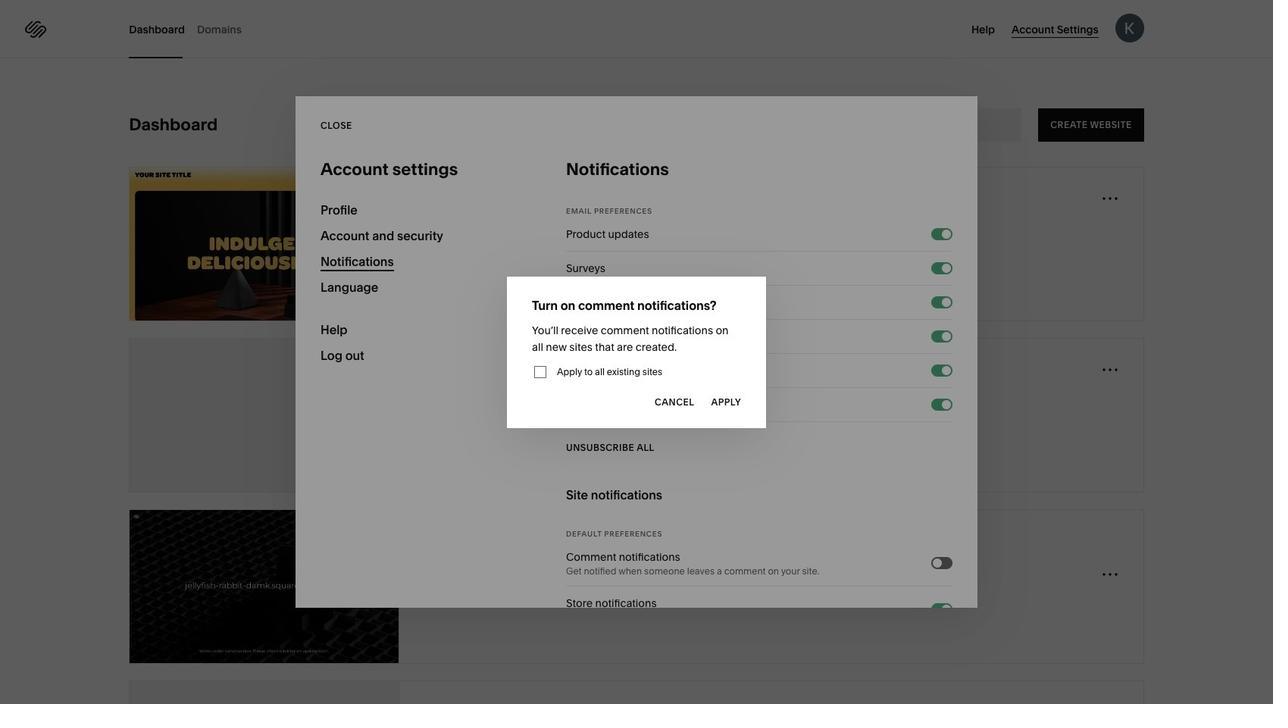 Task type: vqa. For each thing, say whether or not it's contained in the screenshot.
tab list
yes



Task type: locate. For each thing, give the bounding box(es) containing it.
None checkbox
[[933, 559, 943, 568]]

tab list
[[129, 0, 254, 58]]

Search field
[[898, 117, 989, 133]]

dialog
[[507, 276, 767, 428]]



